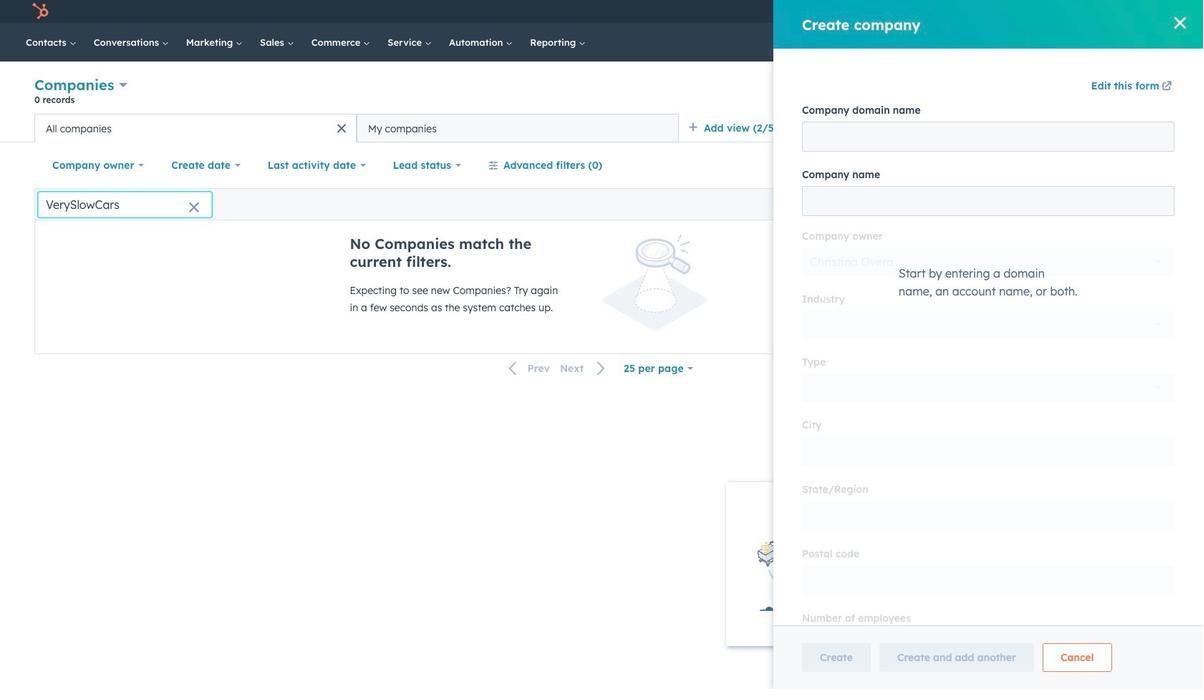 Task type: locate. For each thing, give the bounding box(es) containing it.
Search HubSpot search field
[[1002, 30, 1153, 54]]

marketplaces image
[[996, 6, 1009, 19]]

menu
[[891, 0, 1186, 23]]

banner
[[34, 73, 1169, 114]]

Search name, phone, or domain search field
[[38, 192, 212, 217]]

close image
[[1163, 501, 1175, 513]]

pagination navigation
[[500, 359, 615, 379]]



Task type: describe. For each thing, give the bounding box(es) containing it.
clear input image
[[188, 202, 200, 214]]

christina overa image
[[1104, 5, 1117, 18]]



Task type: vqa. For each thing, say whether or not it's contained in the screenshot.
the bottommost you
no



